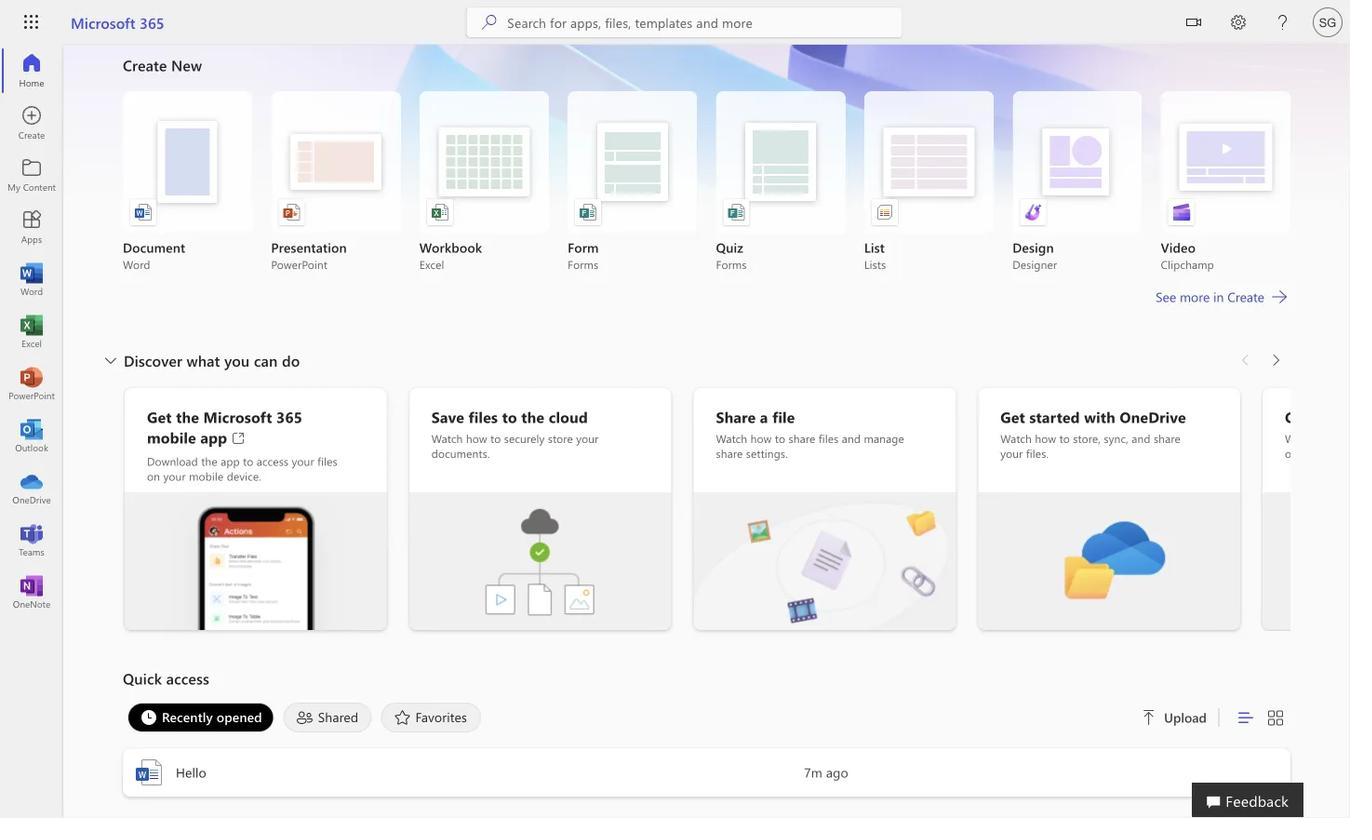 Task type: describe. For each thing, give the bounding box(es) containing it.
 button
[[1172, 0, 1216, 48]]

video
[[1161, 239, 1196, 256]]

1 horizontal spatial create
[[1228, 288, 1265, 305]]

get started with onedrive image
[[978, 492, 1241, 630]]

create new
[[123, 55, 202, 75]]

clipchamp video image
[[1172, 203, 1191, 221]]

365 inside get the microsoft 365 mobile app
[[276, 407, 302, 427]]

quiz forms
[[716, 239, 747, 272]]

store
[[548, 431, 573, 446]]

to inside "share a file watch how to share files and manage share settings."
[[775, 431, 786, 446]]

app inside download the app to access your files on your mobile device.
[[221, 454, 240, 469]]

forms survey image
[[579, 203, 598, 221]]

lists list image
[[876, 203, 894, 221]]

new quiz image
[[727, 203, 746, 221]]

1 horizontal spatial share
[[789, 431, 816, 446]]

quiz
[[716, 239, 743, 256]]

and inside "share a file watch how to share files and manage share settings."
[[842, 431, 861, 446]]

files.
[[1026, 446, 1049, 461]]

your inside save files to the cloud watch how to securely store your documents.
[[576, 431, 599, 446]]

onenote image
[[22, 583, 41, 601]]

documents.
[[432, 446, 490, 461]]

presentation
[[271, 239, 347, 256]]

powerpoint image
[[22, 374, 41, 393]]

watch inside "share a file watch how to share files and manage share settings."
[[716, 431, 747, 446]]

my content image
[[22, 166, 41, 184]]

workbook
[[419, 239, 482, 256]]

see more in create link
[[1154, 286, 1291, 308]]

next image
[[1267, 345, 1285, 375]]

your inside get started with onedrive watch how to store, sync, and share your files.
[[1001, 446, 1023, 461]]

on
[[147, 469, 160, 483]]

more
[[1180, 288, 1210, 305]]

list
[[864, 239, 885, 256]]

favorites
[[415, 708, 467, 725]]

onedrive
[[1120, 407, 1186, 427]]

to inside download the app to access your files on your mobile device.
[[243, 454, 253, 469]]

1 horizontal spatial word image
[[134, 758, 164, 787]]

microsoft inside banner
[[71, 12, 136, 32]]

to inside collabora watch how to
[[1344, 431, 1350, 446]]

your right "on"
[[163, 469, 186, 483]]

mobile inside get the microsoft 365 mobile app
[[147, 427, 196, 447]]

what
[[187, 350, 220, 370]]

forms for form
[[568, 257, 599, 272]]

get started with onedrive watch how to store, sync, and share your files.
[[1001, 407, 1186, 461]]

files inside "share a file watch how to share files and manage share settings."
[[819, 431, 839, 446]]

word document image
[[134, 203, 153, 221]]

collaborate in real time image
[[1263, 492, 1350, 630]]

share
[[716, 407, 756, 427]]

tab list containing recently opened
[[123, 703, 1120, 732]]

how inside "share a file watch how to share files and manage share settings."
[[751, 431, 772, 446]]

apps image
[[22, 218, 41, 236]]

powerpoint
[[271, 257, 328, 272]]

7m ago
[[804, 764, 849, 781]]

design
[[1013, 239, 1054, 256]]

how inside save files to the cloud watch how to securely store your documents.
[[466, 431, 487, 446]]

0 horizontal spatial access
[[166, 668, 209, 688]]

powerpoint presentation image
[[282, 203, 301, 221]]

app inside get the microsoft 365 mobile app
[[200, 427, 227, 447]]

home image
[[22, 61, 41, 80]]

save files to the cloud image
[[409, 492, 671, 630]]

with
[[1084, 407, 1116, 427]]

recently opened tab
[[123, 703, 279, 732]]

list containing document
[[123, 91, 1291, 272]]

get for get the microsoft 365 mobile app
[[147, 407, 172, 427]]

feedback button
[[1192, 783, 1304, 818]]

you
[[224, 350, 250, 370]]

create new element
[[123, 50, 1291, 345]]

share for share a file
[[716, 446, 743, 461]]

shared tab
[[279, 703, 376, 732]]

files inside download the app to access your files on your mobile device.
[[317, 454, 338, 469]]

collabora watch how to
[[1285, 407, 1350, 476]]

name hello cell
[[123, 758, 804, 787]]

settings.
[[746, 446, 788, 461]]

get the microsoft 365 mobile app image
[[125, 492, 387, 630]]

download
[[147, 454, 198, 469]]

ago
[[826, 764, 849, 781]]

your right 'device.'
[[292, 454, 314, 469]]

clipchamp
[[1161, 257, 1214, 272]]

download the app to access your files on your mobile device.
[[147, 454, 338, 483]]

in
[[1214, 288, 1224, 305]]

how inside collabora watch how to
[[1320, 431, 1341, 446]]

create image
[[22, 114, 41, 132]]

securely
[[504, 431, 545, 446]]

and inside get started with onedrive watch how to store, sync, and share your files.
[[1132, 431, 1151, 446]]

file
[[772, 407, 795, 427]]



Task type: locate. For each thing, give the bounding box(es) containing it.
files right the save in the left of the page
[[469, 407, 498, 427]]

365 down 'do'
[[276, 407, 302, 427]]

watch down started
[[1001, 431, 1032, 446]]

access up the 'recently'
[[166, 668, 209, 688]]

get left started
[[1001, 407, 1025, 427]]

quick access
[[123, 668, 209, 688]]

the right download
[[201, 454, 218, 469]]

1 vertical spatial microsoft
[[203, 407, 272, 427]]

sync,
[[1104, 431, 1129, 446]]

1 watch from the left
[[432, 431, 463, 446]]

7m
[[804, 764, 823, 781]]

store,
[[1073, 431, 1101, 446]]

1 vertical spatial files
[[819, 431, 839, 446]]


[[1187, 15, 1201, 30]]

get inside get started with onedrive watch how to store, sync, and share your files.
[[1001, 407, 1025, 427]]

the inside save files to the cloud watch how to securely store your documents.
[[521, 407, 545, 427]]

favorites tab
[[376, 703, 486, 732]]

0 horizontal spatial files
[[317, 454, 338, 469]]

and down onedrive
[[1132, 431, 1151, 446]]

workbook excel
[[419, 239, 482, 272]]

1 vertical spatial word image
[[134, 758, 164, 787]]

None search field
[[467, 7, 902, 37]]

to down get the microsoft 365 mobile app
[[243, 454, 253, 469]]

opened
[[217, 708, 262, 725]]

the inside download the app to access your files on your mobile device.
[[201, 454, 218, 469]]

sg button
[[1306, 0, 1350, 45]]

share a file watch how to share files and manage share settings.
[[716, 407, 904, 461]]

microsoft
[[71, 12, 136, 32], [203, 407, 272, 427]]

365 up create new
[[140, 12, 164, 32]]

the up download
[[176, 407, 199, 427]]

microsoft 365 banner
[[0, 0, 1350, 48]]

mobile
[[147, 427, 196, 447], [189, 469, 224, 483]]

the for download the app to access your files on your mobile device.
[[201, 454, 218, 469]]

share inside get started with onedrive watch how to store, sync, and share your files.
[[1154, 431, 1181, 446]]

designer
[[1013, 257, 1057, 272]]

0 horizontal spatial 365
[[140, 12, 164, 32]]

0 horizontal spatial the
[[176, 407, 199, 427]]

0 horizontal spatial microsoft
[[71, 12, 136, 32]]

word image left the hello
[[134, 758, 164, 787]]

how down a
[[751, 431, 772, 446]]

designer design image
[[1024, 203, 1043, 221], [1024, 203, 1043, 221]]

the
[[176, 407, 199, 427], [521, 407, 545, 427], [201, 454, 218, 469]]

your right store
[[576, 431, 599, 446]]

1 vertical spatial app
[[221, 454, 240, 469]]

get for get started with onedrive watch how to store, sync, and share your files.
[[1001, 407, 1025, 427]]

app
[[200, 427, 227, 447], [221, 454, 240, 469]]

the up securely
[[521, 407, 545, 427]]

to down file
[[775, 431, 786, 446]]

get the microsoft 365 mobile app
[[147, 407, 302, 447]]

1 vertical spatial access
[[166, 668, 209, 688]]

hello
[[176, 764, 206, 781]]

document
[[123, 239, 185, 256]]

recently opened
[[162, 708, 262, 725]]

the inside get the microsoft 365 mobile app
[[176, 407, 199, 427]]

1 horizontal spatial files
[[469, 407, 498, 427]]

discover what you can do
[[124, 350, 300, 370]]

get inside get the microsoft 365 mobile app
[[147, 407, 172, 427]]

document word
[[123, 239, 185, 272]]

forms down form
[[568, 257, 599, 272]]

watch down the save in the left of the page
[[432, 431, 463, 446]]

save files to the cloud watch how to securely store your documents.
[[432, 407, 599, 461]]

0 vertical spatial word image
[[22, 270, 41, 288]]

0 vertical spatial mobile
[[147, 427, 196, 447]]

how down started
[[1035, 431, 1056, 446]]

0 horizontal spatial create
[[123, 55, 167, 75]]

0 vertical spatial microsoft
[[71, 12, 136, 32]]

the for get the microsoft 365 mobile app
[[176, 407, 199, 427]]

share down share at the right of the page
[[716, 446, 743, 461]]

1 horizontal spatial get
[[1001, 407, 1025, 427]]

1 get from the left
[[147, 407, 172, 427]]

1 forms from the left
[[568, 257, 599, 272]]

0 vertical spatial create
[[123, 55, 167, 75]]

1 horizontal spatial access
[[257, 454, 289, 469]]

video clipchamp
[[1161, 239, 1214, 272]]

0 horizontal spatial share
[[716, 446, 743, 461]]

0 vertical spatial files
[[469, 407, 498, 427]]

share a file image
[[694, 492, 956, 630]]

list lists
[[864, 239, 886, 272]]

can
[[254, 350, 278, 370]]

microsoft up download the app to access your files on your mobile device.
[[203, 407, 272, 427]]

microsoft up create new
[[71, 12, 136, 32]]

microsoft inside get the microsoft 365 mobile app
[[203, 407, 272, 427]]

access
[[257, 454, 289, 469], [166, 668, 209, 688]]

1 vertical spatial mobile
[[189, 469, 224, 483]]

collabora
[[1285, 407, 1350, 427]]

365 inside banner
[[140, 12, 164, 32]]

form forms
[[568, 239, 599, 272]]

1 vertical spatial 365
[[276, 407, 302, 427]]

do
[[282, 350, 300, 370]]

files left manage
[[819, 431, 839, 446]]

2 how from the left
[[751, 431, 772, 446]]

to down collabora
[[1344, 431, 1350, 446]]

2 horizontal spatial files
[[819, 431, 839, 446]]

2 watch from the left
[[716, 431, 747, 446]]

2 and from the left
[[1132, 431, 1151, 446]]

2 vertical spatial files
[[317, 454, 338, 469]]

365
[[140, 12, 164, 32], [276, 407, 302, 427]]

feedback
[[1226, 790, 1289, 810]]

word image up the excel image
[[22, 270, 41, 288]]

how down collabora
[[1320, 431, 1341, 446]]

lists
[[864, 257, 886, 272]]

app up download the app to access your files on your mobile device.
[[200, 427, 227, 447]]

onedrive image
[[22, 478, 41, 497]]

forms inside 'form forms'
[[568, 257, 599, 272]]

0 vertical spatial access
[[257, 454, 289, 469]]

0 horizontal spatial word image
[[22, 270, 41, 288]]

sg
[[1319, 15, 1337, 29]]

see
[[1156, 288, 1176, 305]]


[[1142, 710, 1157, 725]]

2 get from the left
[[1001, 407, 1025, 427]]

4 watch from the left
[[1285, 431, 1317, 446]]

watch inside collabora watch how to
[[1285, 431, 1317, 446]]

new
[[171, 55, 202, 75]]

device.
[[227, 469, 261, 483]]

4 how from the left
[[1320, 431, 1341, 446]]

0 horizontal spatial forms
[[568, 257, 599, 272]]

shared
[[318, 708, 358, 725]]

0 vertical spatial 365
[[140, 12, 164, 32]]

excel image
[[22, 322, 41, 341]]

how inside get started with onedrive watch how to store, sync, and share your files.
[[1035, 431, 1056, 446]]

1 vertical spatial create
[[1228, 288, 1265, 305]]

watch down collabora
[[1285, 431, 1317, 446]]

1 and from the left
[[842, 431, 861, 446]]

mobile inside download the app to access your files on your mobile device.
[[189, 469, 224, 483]]

recently
[[162, 708, 213, 725]]

watch inside save files to the cloud watch how to securely store your documents.
[[432, 431, 463, 446]]

2 horizontal spatial share
[[1154, 431, 1181, 446]]

teams image
[[22, 530, 41, 549]]

get up download
[[147, 407, 172, 427]]

forms
[[568, 257, 599, 272], [716, 257, 747, 272]]

mobile up download
[[147, 427, 196, 447]]

to inside get started with onedrive watch how to store, sync, and share your files.
[[1060, 431, 1070, 446]]

discover
[[124, 350, 182, 370]]

3 watch from the left
[[1001, 431, 1032, 446]]

and left manage
[[842, 431, 861, 446]]

excel workbook image
[[431, 203, 449, 221]]

create left the new
[[123, 55, 167, 75]]

how left securely
[[466, 431, 487, 446]]

watch
[[432, 431, 463, 446], [716, 431, 747, 446], [1001, 431, 1032, 446], [1285, 431, 1317, 446]]

your
[[576, 431, 599, 446], [1001, 446, 1023, 461], [292, 454, 314, 469], [163, 469, 186, 483]]

 upload
[[1142, 709, 1207, 726]]

tab list
[[123, 703, 1120, 732]]

access inside download the app to access your files on your mobile device.
[[257, 454, 289, 469]]

watch inside get started with onedrive watch how to store, sync, and share your files.
[[1001, 431, 1032, 446]]

mobile left 'device.'
[[189, 469, 224, 483]]

quick
[[123, 668, 162, 688]]

form
[[568, 239, 599, 256]]

forms down quiz
[[716, 257, 747, 272]]

Search box. Suggestions appear as you type. search field
[[508, 7, 902, 37]]

cloud
[[549, 407, 588, 427]]

1 horizontal spatial the
[[201, 454, 218, 469]]

0 horizontal spatial and
[[842, 431, 861, 446]]

word
[[123, 257, 150, 272]]

excel
[[419, 257, 444, 272]]

2 forms from the left
[[716, 257, 747, 272]]

share for get started with onedrive
[[1154, 431, 1181, 446]]

your left files.
[[1001, 446, 1023, 461]]

1 horizontal spatial microsoft
[[203, 407, 272, 427]]

access down get the microsoft 365 mobile app
[[257, 454, 289, 469]]

navigation
[[0, 45, 63, 618]]

3 how from the left
[[1035, 431, 1056, 446]]

microsoft 365
[[71, 12, 164, 32]]

2 horizontal spatial the
[[521, 407, 545, 427]]

1 horizontal spatial 365
[[276, 407, 302, 427]]

to
[[502, 407, 517, 427], [491, 431, 501, 446], [775, 431, 786, 446], [1060, 431, 1070, 446], [1344, 431, 1350, 446], [243, 454, 253, 469]]

0 vertical spatial app
[[200, 427, 227, 447]]

and
[[842, 431, 861, 446], [1132, 431, 1151, 446]]

to left securely
[[491, 431, 501, 446]]

favorites element
[[381, 703, 481, 732]]

how
[[466, 431, 487, 446], [751, 431, 772, 446], [1035, 431, 1056, 446], [1320, 431, 1341, 446]]

recently opened element
[[127, 703, 274, 732]]

upload
[[1164, 709, 1207, 726]]

to left store, on the right of page
[[1060, 431, 1070, 446]]

a
[[760, 407, 768, 427]]

watch down share at the right of the page
[[716, 431, 747, 446]]

create right in
[[1228, 288, 1265, 305]]

0 horizontal spatial get
[[147, 407, 172, 427]]

list
[[123, 91, 1291, 272]]

shared element
[[284, 703, 372, 732]]

outlook image
[[22, 426, 41, 445]]

forms for quiz
[[716, 257, 747, 272]]

started
[[1030, 407, 1080, 427]]

save
[[432, 407, 464, 427]]

manage
[[864, 431, 904, 446]]

share down onedrive
[[1154, 431, 1181, 446]]

share down file
[[789, 431, 816, 446]]

1 horizontal spatial and
[[1132, 431, 1151, 446]]

1 how from the left
[[466, 431, 487, 446]]

get
[[147, 407, 172, 427], [1001, 407, 1025, 427]]

to up securely
[[502, 407, 517, 427]]

create
[[123, 55, 167, 75], [1228, 288, 1265, 305]]

discover what you can do button
[[98, 345, 304, 375]]

1 horizontal spatial forms
[[716, 257, 747, 272]]

presentation powerpoint
[[271, 239, 347, 272]]

design designer
[[1013, 239, 1057, 272]]

app down get the microsoft 365 mobile app
[[221, 454, 240, 469]]

files
[[469, 407, 498, 427], [819, 431, 839, 446], [317, 454, 338, 469]]

share
[[789, 431, 816, 446], [1154, 431, 1181, 446], [716, 446, 743, 461]]

word image
[[22, 270, 41, 288], [134, 758, 164, 787]]

see more in create
[[1156, 288, 1265, 305]]

files right 'device.'
[[317, 454, 338, 469]]

none search field inside microsoft 365 banner
[[467, 7, 902, 37]]

files inside save files to the cloud watch how to securely store your documents.
[[469, 407, 498, 427]]



Task type: vqa. For each thing, say whether or not it's contained in the screenshot.
third Apple Lee from the top of the Create new main content
no



